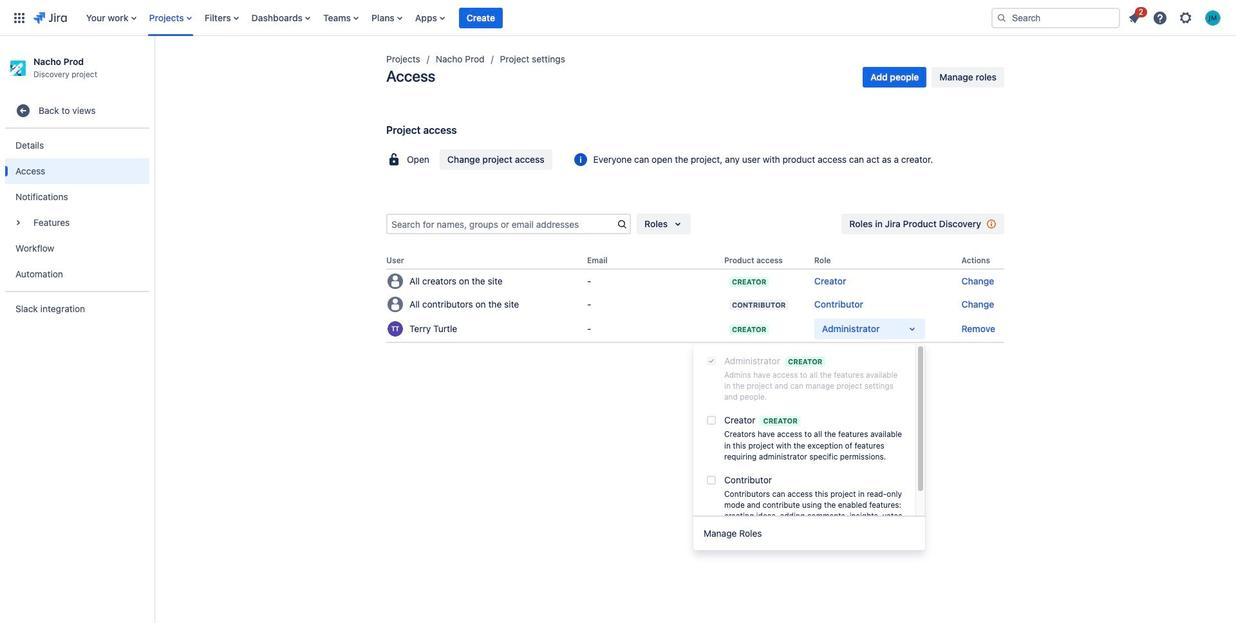 Task type: locate. For each thing, give the bounding box(es) containing it.
1 horizontal spatial list
[[1123, 5, 1229, 29]]

info image
[[573, 152, 589, 167]]

your profile and settings image
[[1206, 10, 1221, 25]]

primary element
[[8, 0, 982, 36]]

None search field
[[992, 7, 1121, 28]]

list item
[[459, 0, 503, 36], [1123, 5, 1148, 28]]

back to views image
[[15, 103, 31, 119]]

banner
[[0, 0, 1237, 36]]

0 horizontal spatial list item
[[459, 0, 503, 36]]

help image
[[1153, 10, 1169, 25]]

group
[[5, 90, 149, 330], [5, 128, 149, 291], [694, 345, 926, 538]]

current project sidebar image
[[140, 52, 169, 77]]

info icon image
[[984, 216, 1000, 232]]

list
[[80, 0, 982, 36], [1123, 5, 1229, 29]]

Search field
[[992, 7, 1121, 28]]

0 horizontal spatial list
[[80, 0, 982, 36]]

notifications image
[[1127, 10, 1143, 25]]

jira image
[[33, 10, 67, 25], [33, 10, 67, 25]]



Task type: vqa. For each thing, say whether or not it's contained in the screenshot.
the leftmost List
yes



Task type: describe. For each thing, give the bounding box(es) containing it.
open project icon image
[[387, 152, 402, 167]]

search image
[[997, 13, 1008, 23]]

jira product discovery navigation element
[[0, 36, 155, 624]]

settings image
[[1179, 10, 1194, 25]]

Search for names, groups or email addresses field
[[388, 215, 615, 233]]

1 horizontal spatial list item
[[1123, 5, 1148, 28]]

open roles dropdown image
[[905, 322, 921, 337]]

appswitcher icon image
[[12, 10, 27, 25]]

search image
[[615, 216, 630, 232]]



